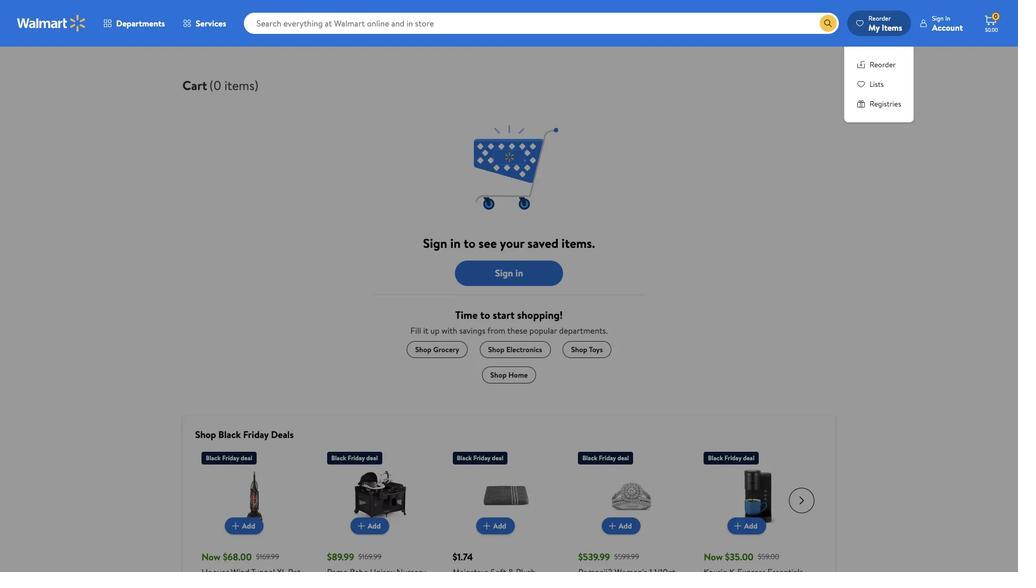 Task type: locate. For each thing, give the bounding box(es) containing it.
0 horizontal spatial in
[[451, 234, 461, 253]]

0 vertical spatial reorder
[[869, 14, 891, 23]]

1 vertical spatial to
[[481, 308, 490, 323]]

5 deal from the left
[[743, 454, 755, 463]]

black friday deal for now $35.00
[[708, 454, 755, 463]]

add button
[[225, 518, 264, 535], [351, 518, 390, 535], [476, 518, 515, 535], [602, 518, 641, 535], [728, 518, 766, 535]]

add button inside $89.99 group
[[351, 518, 390, 535]]

deal for now $68.00
[[241, 454, 252, 463]]

3 deal from the left
[[492, 454, 504, 463]]

my
[[869, 21, 880, 33]]

1 horizontal spatial to
[[481, 308, 490, 323]]

1 now from the left
[[202, 551, 221, 564]]

$35.00
[[725, 551, 754, 564]]

1 horizontal spatial now
[[704, 551, 723, 564]]

(0
[[209, 76, 221, 94]]

5 add from the left
[[745, 521, 758, 532]]

add to cart image
[[229, 520, 242, 533], [355, 520, 368, 533], [606, 520, 619, 533]]

$169.99
[[256, 552, 279, 563], [359, 552, 382, 563]]

0 horizontal spatial add to cart image
[[229, 520, 242, 533]]

1 horizontal spatial sign
[[495, 267, 513, 280]]

1 horizontal spatial in
[[516, 267, 523, 280]]

add
[[242, 521, 255, 532], [368, 521, 381, 532], [493, 521, 507, 532], [619, 521, 632, 532], [745, 521, 758, 532]]

shop electronics
[[488, 345, 543, 355]]

friday
[[243, 429, 269, 442], [222, 454, 239, 463], [348, 454, 365, 463], [474, 454, 491, 463], [599, 454, 616, 463], [725, 454, 742, 463]]

sign
[[933, 14, 944, 23], [423, 234, 448, 253], [495, 267, 513, 280]]

black friday deal inside now $35.00 group
[[708, 454, 755, 463]]

now for now $35.00
[[704, 551, 723, 564]]

in inside button
[[516, 267, 523, 280]]

deal inside now $35.00 group
[[743, 454, 755, 463]]

sign down sign in to see your saved items.
[[495, 267, 513, 280]]

reorder
[[869, 14, 891, 23], [870, 59, 896, 70]]

1 vertical spatial reorder
[[870, 59, 896, 70]]

add to cart image inside now $35.00 group
[[732, 520, 745, 533]]

$539.99
[[578, 551, 610, 564]]

it
[[423, 325, 429, 337]]

1 horizontal spatial add to cart image
[[732, 520, 745, 533]]

friday for $89.99
[[348, 454, 365, 463]]

black friday deal inside $89.99 group
[[331, 454, 378, 463]]

0 horizontal spatial to
[[464, 234, 476, 253]]

now left $68.00
[[202, 551, 221, 564]]

add button for now $35.00
[[728, 518, 766, 535]]

0 horizontal spatial now
[[202, 551, 221, 564]]

deal inside the $539.99 'group'
[[618, 454, 629, 463]]

sign left see
[[423, 234, 448, 253]]

add button for $89.99
[[351, 518, 390, 535]]

0 horizontal spatial add to cart image
[[481, 520, 493, 533]]

2 deal from the left
[[366, 454, 378, 463]]

shop home link
[[482, 367, 537, 384]]

sign for sign in to see your saved items.
[[423, 234, 448, 253]]

1 add from the left
[[242, 521, 255, 532]]

services button
[[174, 11, 235, 36]]

add to cart image inside 'now $68.00' group
[[229, 520, 242, 533]]

add to cart image for $599.99
[[606, 520, 619, 533]]

time to start shopping!
[[456, 308, 563, 323]]

now inside group
[[704, 551, 723, 564]]

add to cart image inside $1.74 group
[[481, 520, 493, 533]]

shop toys
[[571, 345, 603, 355]]

5 add button from the left
[[728, 518, 766, 535]]

black inside the $539.99 'group'
[[583, 454, 598, 463]]

in left see
[[451, 234, 461, 253]]

friday inside $1.74 group
[[474, 454, 491, 463]]

black for now $35.00
[[708, 454, 723, 463]]

add for now $68.00
[[242, 521, 255, 532]]

departments
[[116, 18, 165, 29]]

black friday deal inside 'now $68.00' group
[[206, 454, 252, 463]]

add inside $89.99 group
[[368, 521, 381, 532]]

sign inside button
[[495, 267, 513, 280]]

5 black friday deal from the left
[[708, 454, 755, 463]]

friday inside now $35.00 group
[[725, 454, 742, 463]]

3 black friday deal from the left
[[457, 454, 504, 463]]

0 horizontal spatial sign
[[423, 234, 448, 253]]

add inside 'now $68.00' group
[[242, 521, 255, 532]]

friday inside the $539.99 'group'
[[599, 454, 616, 463]]

add to cart image up $89.99 $169.99
[[355, 520, 368, 533]]

add to cart image inside the $539.99 'group'
[[606, 520, 619, 533]]

to left see
[[464, 234, 476, 253]]

2 add to cart image from the left
[[355, 520, 368, 533]]

friday inside 'now $68.00' group
[[222, 454, 239, 463]]

$599.99
[[615, 552, 640, 563]]

your
[[500, 234, 525, 253]]

shop toys link
[[563, 342, 612, 359]]

2 horizontal spatial add to cart image
[[606, 520, 619, 533]]

1 $169.99 from the left
[[256, 552, 279, 563]]

add to cart image up the '$539.99 $599.99'
[[606, 520, 619, 533]]

0
[[994, 12, 998, 21]]

Search search field
[[244, 13, 839, 34]]

1 add to cart image from the left
[[229, 520, 242, 533]]

deal inside $89.99 group
[[366, 454, 378, 463]]

start
[[493, 308, 515, 323]]

3 add button from the left
[[476, 518, 515, 535]]

fill it up with savings from these popular departments.
[[411, 325, 608, 337]]

1 add button from the left
[[225, 518, 264, 535]]

$68.00
[[223, 551, 252, 564]]

items.
[[562, 234, 595, 253]]

black inside $89.99 group
[[331, 454, 346, 463]]

0 vertical spatial in
[[451, 234, 461, 253]]

departments button
[[94, 11, 174, 36]]

2 add button from the left
[[351, 518, 390, 535]]

add to cart image up $68.00
[[229, 520, 242, 533]]

sign left in
[[933, 14, 944, 23]]

next slide for horizontalscrollerrecommendations list image
[[789, 489, 815, 514]]

1 deal from the left
[[241, 454, 252, 463]]

2 horizontal spatial sign
[[933, 14, 944, 23]]

friday inside $89.99 group
[[348, 454, 365, 463]]

$89.99
[[327, 551, 354, 564]]

1 vertical spatial in
[[516, 267, 523, 280]]

add button inside now $35.00 group
[[728, 518, 766, 535]]

shop for shop toys
[[571, 345, 588, 355]]

1 vertical spatial sign
[[423, 234, 448, 253]]

grocery
[[433, 345, 460, 355]]

2 add from the left
[[368, 521, 381, 532]]

cart (0 items)
[[183, 76, 259, 94]]

home
[[509, 370, 528, 381]]

now $35.00 $59.00
[[704, 551, 780, 564]]

$89.99 group
[[327, 448, 434, 573]]

sign inside sign in account
[[933, 14, 944, 23]]

black friday deal inside $1.74 group
[[457, 454, 504, 463]]

now inside group
[[202, 551, 221, 564]]

add to cart image inside $89.99 group
[[355, 520, 368, 533]]

add inside now $35.00 group
[[745, 521, 758, 532]]

savings
[[460, 325, 486, 337]]

in down your on the top
[[516, 267, 523, 280]]

add to cart image
[[481, 520, 493, 533], [732, 520, 745, 533]]

3 add to cart image from the left
[[606, 520, 619, 533]]

2 add to cart image from the left
[[732, 520, 745, 533]]

now $68.00 group
[[202, 448, 308, 573]]

to left start
[[481, 308, 490, 323]]

4 deal from the left
[[618, 454, 629, 463]]

add for now $35.00
[[745, 521, 758, 532]]

sign in button
[[455, 261, 564, 286]]

$169.99 right $89.99
[[359, 552, 382, 563]]

1 horizontal spatial $169.99
[[359, 552, 382, 563]]

lists link
[[857, 79, 902, 90]]

deal inside 'now $68.00' group
[[241, 454, 252, 463]]

registries link
[[857, 99, 902, 110]]

1 add to cart image from the left
[[481, 520, 493, 533]]

to
[[464, 234, 476, 253], [481, 308, 490, 323]]

3 add from the left
[[493, 521, 507, 532]]

in
[[451, 234, 461, 253], [516, 267, 523, 280]]

in
[[946, 14, 951, 23]]

reorder for reorder my items
[[869, 14, 891, 23]]

2 $169.99 from the left
[[359, 552, 382, 563]]

deal inside $1.74 group
[[492, 454, 504, 463]]

add to cart image for add button inside the $1.74 group
[[481, 520, 493, 533]]

now left $35.00
[[704, 551, 723, 564]]

reorder up lists link
[[870, 59, 896, 70]]

add button inside 'now $68.00' group
[[225, 518, 264, 535]]

1 horizontal spatial add to cart image
[[355, 520, 368, 533]]

2 now from the left
[[704, 551, 723, 564]]

0 horizontal spatial $169.99
[[256, 552, 279, 563]]

add inside the $539.99 'group'
[[619, 521, 632, 532]]

black inside now $35.00 group
[[708, 454, 723, 463]]

1 black friday deal from the left
[[206, 454, 252, 463]]

0 vertical spatial to
[[464, 234, 476, 253]]

2 vertical spatial sign
[[495, 267, 513, 280]]

these
[[508, 325, 528, 337]]

$169.99 right $68.00
[[256, 552, 279, 563]]

walmart image
[[17, 15, 86, 32]]

shop
[[415, 345, 432, 355], [488, 345, 505, 355], [571, 345, 588, 355], [491, 370, 507, 381], [195, 429, 216, 442]]

now
[[202, 551, 221, 564], [704, 551, 723, 564]]

4 add button from the left
[[602, 518, 641, 535]]

shop for shop home
[[491, 370, 507, 381]]

0 vertical spatial sign
[[933, 14, 944, 23]]

black friday deal inside the $539.99 'group'
[[583, 454, 629, 463]]

reorder inside reorder my items
[[869, 14, 891, 23]]

2 black friday deal from the left
[[331, 454, 378, 463]]

4 add from the left
[[619, 521, 632, 532]]

black friday deal
[[206, 454, 252, 463], [331, 454, 378, 463], [457, 454, 504, 463], [583, 454, 629, 463], [708, 454, 755, 463]]

account
[[933, 21, 963, 33]]

reorder up reorder link in the right of the page
[[869, 14, 891, 23]]

shop grocery link
[[407, 342, 468, 359]]

deal
[[241, 454, 252, 463], [366, 454, 378, 463], [492, 454, 504, 463], [618, 454, 629, 463], [743, 454, 755, 463]]

black inside 'now $68.00' group
[[206, 454, 221, 463]]

4 black friday deal from the left
[[583, 454, 629, 463]]

black
[[219, 429, 241, 442], [206, 454, 221, 463], [331, 454, 346, 463], [457, 454, 472, 463], [583, 454, 598, 463], [708, 454, 723, 463]]

add button inside the $539.99 'group'
[[602, 518, 641, 535]]



Task type: describe. For each thing, give the bounding box(es) containing it.
add button for $539.99
[[602, 518, 641, 535]]

now $68.00 $169.99
[[202, 551, 279, 564]]

add for $89.99
[[368, 521, 381, 532]]

up
[[431, 325, 440, 337]]

$539.99 $599.99
[[578, 551, 640, 564]]

now $35.00 group
[[704, 448, 811, 573]]

reorder link
[[857, 59, 902, 71]]

friday for $539.99
[[599, 454, 616, 463]]

see
[[479, 234, 497, 253]]

black for now $68.00
[[206, 454, 221, 463]]

cart
[[183, 76, 207, 94]]

$1.74
[[453, 551, 473, 564]]

shop for shop black friday deals
[[195, 429, 216, 442]]

reorder my items
[[869, 14, 903, 33]]

search icon image
[[824, 19, 833, 28]]

shop for shop electronics
[[488, 345, 505, 355]]

popular
[[530, 325, 557, 337]]

registries
[[870, 99, 902, 109]]

shop grocery
[[415, 345, 460, 355]]

add to cart image for add button inside the now $35.00 group
[[732, 520, 745, 533]]

deals
[[271, 429, 294, 442]]

Walmart Site-Wide search field
[[244, 13, 839, 34]]

$169.99 inside $89.99 $169.99
[[359, 552, 382, 563]]

now for now $68.00
[[202, 551, 221, 564]]

black friday deal for $539.99
[[583, 454, 629, 463]]

add button for now $68.00
[[225, 518, 264, 535]]

$89.99 $169.99
[[327, 551, 382, 564]]

in for sign in
[[516, 267, 523, 280]]

from
[[488, 325, 506, 337]]

$169.99 inside now $68.00 $169.99
[[256, 552, 279, 563]]

add to cart image for $169.99
[[355, 520, 368, 533]]

black friday deal for now $68.00
[[206, 454, 252, 463]]

friday for now $68.00
[[222, 454, 239, 463]]

sign for sign in account
[[933, 14, 944, 23]]

toys
[[589, 345, 603, 355]]

in for sign in to see your saved items.
[[451, 234, 461, 253]]

items
[[882, 21, 903, 33]]

shop for shop grocery
[[415, 345, 432, 355]]

shop home
[[491, 370, 528, 381]]

black friday deal for $89.99
[[331, 454, 378, 463]]

add to cart image for $68.00
[[229, 520, 242, 533]]

with
[[442, 325, 458, 337]]

add inside $1.74 group
[[493, 521, 507, 532]]

deal for $539.99
[[618, 454, 629, 463]]

deal for $89.99
[[366, 454, 378, 463]]

sign in
[[495, 267, 523, 280]]

$1.74 group
[[453, 448, 559, 573]]

shop electronics link
[[480, 342, 551, 359]]

deal for now $35.00
[[743, 454, 755, 463]]

fill
[[411, 325, 421, 337]]

$539.99 group
[[578, 448, 685, 573]]

time
[[456, 308, 478, 323]]

friday for now $35.00
[[725, 454, 742, 463]]

0 $0.00
[[986, 12, 999, 33]]

empty cart image
[[446, 116, 573, 222]]

black for $89.99
[[331, 454, 346, 463]]

saved
[[528, 234, 559, 253]]

shop black friday deals
[[195, 429, 294, 442]]

sign for sign in
[[495, 267, 513, 280]]

$0.00
[[986, 26, 999, 33]]

$59.00
[[758, 552, 780, 563]]

departments.
[[559, 325, 608, 337]]

services
[[196, 18, 226, 29]]

electronics
[[506, 345, 543, 355]]

sign in account
[[933, 14, 963, 33]]

reorder for reorder
[[870, 59, 896, 70]]

sign in to see your saved items.
[[423, 234, 595, 253]]

lists
[[870, 79, 884, 90]]

shopping!
[[517, 308, 563, 323]]

black for $539.99
[[583, 454, 598, 463]]

black inside $1.74 group
[[457, 454, 472, 463]]

items)
[[224, 76, 259, 94]]

add for $539.99
[[619, 521, 632, 532]]

add button inside $1.74 group
[[476, 518, 515, 535]]



Task type: vqa. For each thing, say whether or not it's contained in the screenshot.
Choose a store Choose
no



